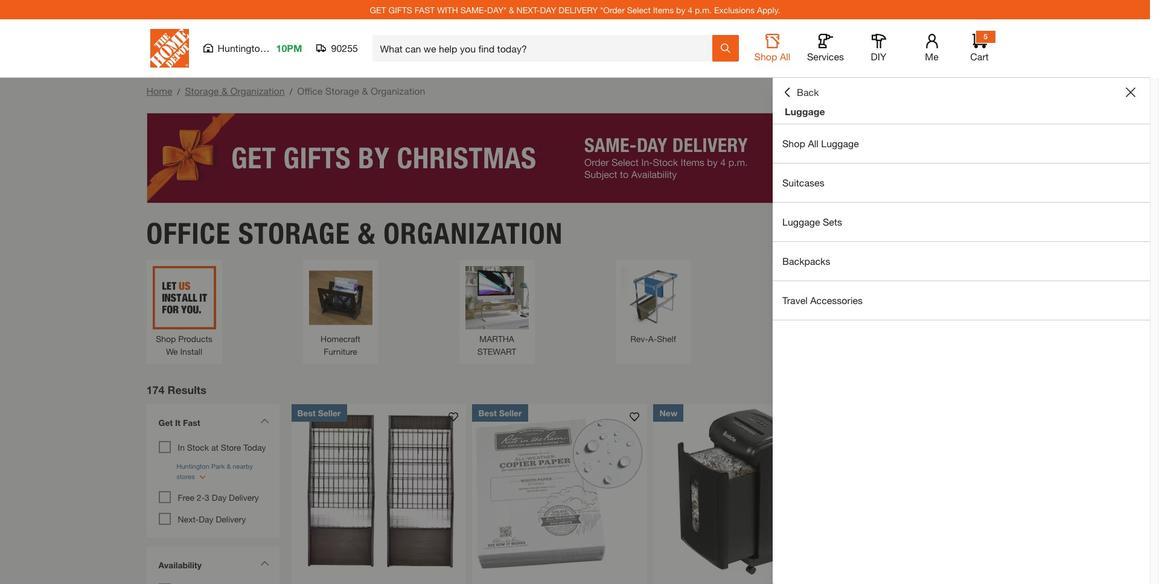 Task type: describe. For each thing, give the bounding box(es) containing it.
free 2-3 day delivery link
[[178, 493, 259, 503]]

gifts
[[389, 5, 413, 15]]

get it fast
[[159, 418, 200, 428]]

park
[[268, 42, 288, 54]]

shop all luggage link
[[773, 124, 1151, 163]]

shop for shop all
[[755, 51, 778, 62]]

menu containing shop all luggage
[[773, 124, 1151, 321]]

apply.
[[758, 5, 781, 15]]

services
[[808, 51, 845, 62]]

delivery
[[559, 5, 598, 15]]

office supplies image
[[935, 266, 998, 330]]

a-
[[649, 334, 657, 344]]

cart 5
[[971, 32, 989, 62]]

new
[[660, 408, 678, 418]]

same-
[[461, 5, 488, 15]]

the home depot logo image
[[150, 29, 189, 68]]

me
[[926, 51, 939, 62]]

rev-a-shelf
[[631, 334, 677, 344]]

1 vertical spatial day
[[199, 514, 214, 525]]

30 l/7.9 gal. paper shredder cross cut document shredder for credit card/cd/junk mail shredder for office home image
[[654, 404, 829, 580]]

at
[[211, 443, 219, 453]]

*order
[[601, 5, 625, 15]]

get it fast link
[[153, 411, 273, 438]]

1 vertical spatial luggage
[[822, 138, 860, 149]]

home
[[147, 85, 172, 97]]

best for wooden free standing 6-tier display literature brochure magazine rack in black (2-pack) image
[[298, 408, 316, 418]]

2 / from the left
[[290, 86, 293, 97]]

with
[[437, 5, 458, 15]]

home / storage & organization / office storage & organization
[[147, 85, 426, 97]]

rev a shelf image
[[622, 266, 685, 330]]

luggage sets
[[783, 216, 843, 228]]

all-weather 8-1/2 in. x 11 in. 20 lbs. bulk copier paper, white (500-sheet pack) image
[[473, 404, 648, 580]]

homecraft
[[321, 334, 361, 344]]

1 / from the left
[[177, 86, 180, 97]]

best for all-weather 8-1/2 in. x 11 in. 20 lbs. bulk copier paper, white (500-sheet pack) "image"
[[479, 408, 497, 418]]

martha
[[480, 334, 515, 344]]

drawer close image
[[1127, 88, 1136, 97]]

shop all button
[[754, 34, 792, 63]]

homecraft furniture link
[[309, 266, 372, 358]]

luggage sets link
[[773, 203, 1151, 242]]

travel accessories link
[[773, 282, 1151, 320]]

What can we help you find today? search field
[[380, 36, 712, 61]]

get gifts fast with same-day* & next-day delivery *order select items by 4 p.m. exclusions apply.
[[370, 5, 781, 15]]

174 results
[[147, 383, 207, 397]]

10pm
[[276, 42, 302, 54]]

back
[[797, 86, 819, 98]]

stock
[[187, 443, 209, 453]]

store
[[221, 443, 241, 453]]

by
[[677, 5, 686, 15]]

day*
[[488, 5, 507, 15]]

seller for wooden free standing 6-tier display literature brochure magazine rack in black (2-pack) image
[[318, 408, 341, 418]]

me button
[[913, 34, 952, 63]]

huntington park
[[218, 42, 288, 54]]

furniture
[[324, 346, 358, 357]]

shop all
[[755, 51, 791, 62]]

feedback link image
[[1144, 204, 1160, 269]]

shop products we install link
[[153, 266, 216, 358]]

back button
[[783, 86, 819, 98]]

results
[[168, 383, 207, 397]]

travel accessories
[[783, 295, 863, 306]]

4
[[688, 5, 693, 15]]

diy button
[[860, 34, 899, 63]]

2-
[[197, 493, 205, 503]]

we
[[166, 346, 178, 357]]

all for shop all
[[781, 51, 791, 62]]

next-day delivery link
[[178, 514, 246, 525]]

shop products we install image
[[153, 266, 216, 330]]

office storage & organization
[[147, 216, 563, 251]]

martha stewart image
[[465, 266, 529, 330]]

luggage for luggage
[[785, 106, 826, 117]]

next-day delivery
[[178, 514, 246, 525]]



Task type: vqa. For each thing, say whether or not it's contained in the screenshot.
Introduction
no



Task type: locate. For each thing, give the bounding box(es) containing it.
shop for shop products we install
[[156, 334, 176, 344]]

delivery right 3 on the left bottom of page
[[229, 493, 259, 503]]

shop up suitcases
[[783, 138, 806, 149]]

martha stewart
[[478, 334, 517, 357]]

2 horizontal spatial shop
[[783, 138, 806, 149]]

p.m.
[[695, 5, 712, 15]]

shop inside shop products we install
[[156, 334, 176, 344]]

0 horizontal spatial office
[[147, 216, 231, 251]]

1 best seller from the left
[[298, 408, 341, 418]]

shop all luggage
[[783, 138, 860, 149]]

rev-a-shelf link
[[622, 266, 685, 345]]

1 vertical spatial all
[[809, 138, 819, 149]]

services button
[[807, 34, 845, 63]]

0 horizontal spatial /
[[177, 86, 180, 97]]

best seller
[[298, 408, 341, 418], [479, 408, 522, 418]]

luggage left sets
[[783, 216, 821, 228]]

all up suitcases
[[809, 138, 819, 149]]

rev-
[[631, 334, 649, 344]]

install
[[180, 346, 202, 357]]

all up back button
[[781, 51, 791, 62]]

0 horizontal spatial shop
[[156, 334, 176, 344]]

free
[[178, 493, 195, 503]]

1 horizontal spatial /
[[290, 86, 293, 97]]

0 horizontal spatial best
[[298, 408, 316, 418]]

luggage up suitcases
[[822, 138, 860, 149]]

next-
[[178, 514, 199, 525]]

1 vertical spatial delivery
[[216, 514, 246, 525]]

next-
[[517, 5, 540, 15]]

storage & organization link
[[185, 85, 285, 97]]

in
[[178, 443, 185, 453]]

get
[[370, 5, 386, 15]]

martha stewart link
[[465, 266, 529, 358]]

wooden free standing 6-tier display literature brochure magazine rack in black (2-pack) image
[[291, 404, 467, 580]]

all inside "shop all luggage" link
[[809, 138, 819, 149]]

shop products we install
[[156, 334, 213, 357]]

2 seller from the left
[[499, 408, 522, 418]]

1 horizontal spatial best seller
[[479, 408, 522, 418]]

3
[[205, 493, 210, 503]]

luggage down back button
[[785, 106, 826, 117]]

delivery
[[229, 493, 259, 503], [216, 514, 246, 525]]

fast
[[415, 5, 435, 15]]

cart
[[971, 51, 989, 62]]

0 horizontal spatial all
[[781, 51, 791, 62]]

5
[[984, 32, 988, 41]]

stewart
[[478, 346, 517, 357]]

day
[[540, 5, 557, 15]]

availability
[[159, 560, 202, 571]]

sets
[[823, 216, 843, 228]]

all for shop all luggage
[[809, 138, 819, 149]]

select
[[628, 5, 651, 15]]

2 vertical spatial shop
[[156, 334, 176, 344]]

best seller for wooden free standing 6-tier display literature brochure magazine rack in black (2-pack) image
[[298, 408, 341, 418]]

0 vertical spatial all
[[781, 51, 791, 62]]

all
[[781, 51, 791, 62], [809, 138, 819, 149]]

0 horizontal spatial seller
[[318, 408, 341, 418]]

homecraft furniture image
[[309, 266, 372, 330]]

/ down 10pm on the top
[[290, 86, 293, 97]]

shop up we
[[156, 334, 176, 344]]

wall mounted image
[[778, 266, 842, 330]]

0 vertical spatial shop
[[755, 51, 778, 62]]

travel
[[783, 295, 808, 306]]

shop down apply.
[[755, 51, 778, 62]]

in stock at store today link
[[178, 443, 266, 453]]

day
[[212, 493, 227, 503], [199, 514, 214, 525]]

suitcases
[[783, 177, 825, 188]]

174
[[147, 383, 165, 397]]

all inside shop all button
[[781, 51, 791, 62]]

huntington
[[218, 42, 266, 54]]

1 horizontal spatial all
[[809, 138, 819, 149]]

fast
[[183, 418, 200, 428]]

exclusions
[[715, 5, 755, 15]]

1 horizontal spatial best
[[479, 408, 497, 418]]

2 best from the left
[[479, 408, 497, 418]]

shop inside button
[[755, 51, 778, 62]]

today
[[244, 443, 266, 453]]

2 best seller from the left
[[479, 408, 522, 418]]

1 vertical spatial office
[[147, 216, 231, 251]]

seller for all-weather 8-1/2 in. x 11 in. 20 lbs. bulk copier paper, white (500-sheet pack) "image"
[[499, 408, 522, 418]]

2 vertical spatial luggage
[[783, 216, 821, 228]]

in stock at store today
[[178, 443, 266, 453]]

availability link
[[153, 553, 273, 581]]

menu
[[773, 124, 1151, 321]]

90255 button
[[317, 42, 359, 54]]

shop for shop all luggage
[[783, 138, 806, 149]]

90255
[[331, 42, 358, 54]]

products
[[178, 334, 213, 344]]

delivery down free 2-3 day delivery link
[[216, 514, 246, 525]]

1 seller from the left
[[318, 408, 341, 418]]

day right 3 on the left bottom of page
[[212, 493, 227, 503]]

accessories
[[811, 295, 863, 306]]

luggage for luggage sets
[[783, 216, 821, 228]]

1 best from the left
[[298, 408, 316, 418]]

best
[[298, 408, 316, 418], [479, 408, 497, 418]]

shop inside menu
[[783, 138, 806, 149]]

0 vertical spatial luggage
[[785, 106, 826, 117]]

backpacks
[[783, 256, 831, 267]]

day down 3 on the left bottom of page
[[199, 514, 214, 525]]

/ right 'home' link
[[177, 86, 180, 97]]

homecraft furniture
[[321, 334, 361, 357]]

0 vertical spatial delivery
[[229, 493, 259, 503]]

items
[[654, 5, 674, 15]]

get
[[159, 418, 173, 428]]

&
[[509, 5, 515, 15], [222, 85, 228, 97], [362, 85, 368, 97], [358, 216, 376, 251]]

0 vertical spatial day
[[212, 493, 227, 503]]

it
[[175, 418, 181, 428]]

organization
[[230, 85, 285, 97], [371, 85, 426, 97], [384, 216, 563, 251]]

0 horizontal spatial best seller
[[298, 408, 341, 418]]

1 horizontal spatial seller
[[499, 408, 522, 418]]

0 vertical spatial office
[[297, 85, 323, 97]]

luggage
[[785, 106, 826, 117], [822, 138, 860, 149], [783, 216, 821, 228]]

diy
[[872, 51, 887, 62]]

/
[[177, 86, 180, 97], [290, 86, 293, 97]]

best seller for all-weather 8-1/2 in. x 11 in. 20 lbs. bulk copier paper, white (500-sheet pack) "image"
[[479, 408, 522, 418]]

backpacks link
[[773, 242, 1151, 281]]

1 horizontal spatial office
[[297, 85, 323, 97]]

home link
[[147, 85, 172, 97]]

1 vertical spatial shop
[[783, 138, 806, 149]]

sponsored banner image
[[147, 113, 1004, 204]]

suitcases link
[[773, 164, 1151, 202]]

office
[[297, 85, 323, 97], [147, 216, 231, 251]]

1 horizontal spatial shop
[[755, 51, 778, 62]]

shelf
[[657, 334, 677, 344]]

seller
[[318, 408, 341, 418], [499, 408, 522, 418]]

free 2-3 day delivery
[[178, 493, 259, 503]]



